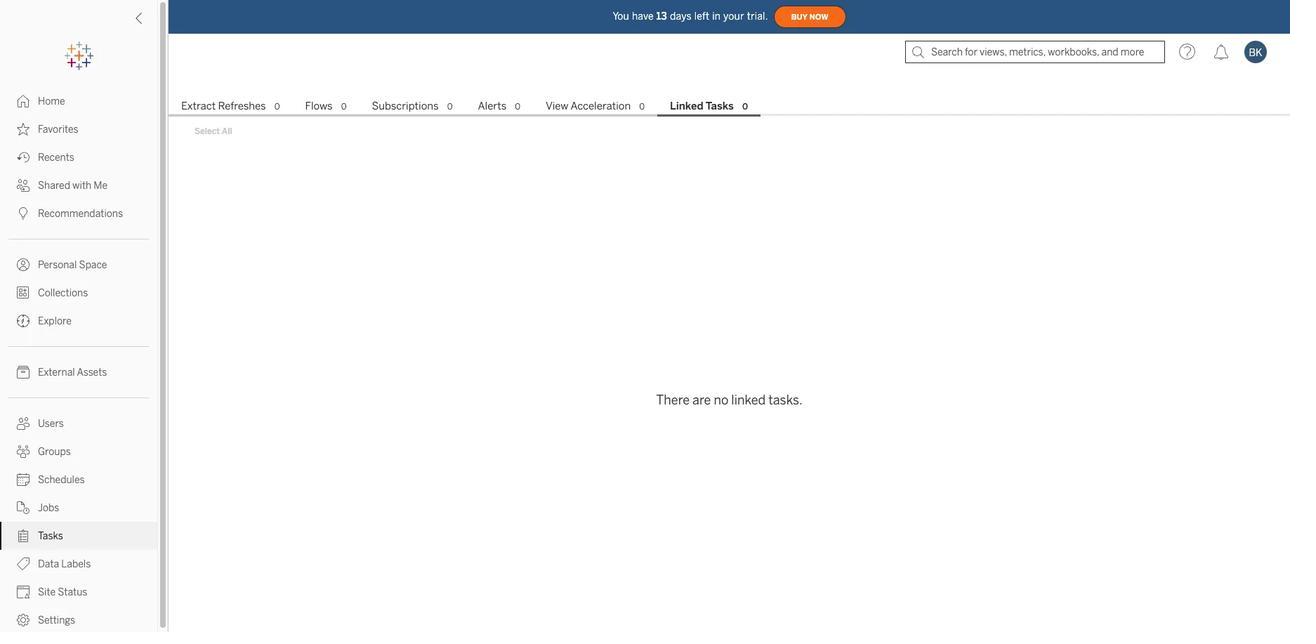 Task type: describe. For each thing, give the bounding box(es) containing it.
sub-spaces tab list
[[169, 98, 1291, 117]]

personal
[[38, 259, 77, 271]]

select all button
[[185, 123, 241, 140]]

shared with me
[[38, 180, 108, 192]]

navigation panel element
[[0, 42, 157, 632]]

recommendations
[[38, 208, 123, 220]]

jobs
[[38, 502, 59, 514]]

users
[[38, 418, 64, 430]]

your
[[724, 10, 745, 22]]

external
[[38, 367, 75, 379]]

assets
[[77, 367, 107, 379]]

trial.
[[747, 10, 768, 22]]

personal space link
[[0, 251, 157, 279]]

buy now
[[792, 12, 829, 21]]

now
[[810, 12, 829, 21]]

groups link
[[0, 438, 157, 466]]

settings link
[[0, 606, 157, 632]]

all
[[222, 126, 232, 136]]

recents link
[[0, 143, 157, 171]]

there are no linked tasks.
[[656, 393, 803, 408]]

linked
[[732, 393, 766, 408]]

collections
[[38, 287, 88, 299]]

alerts
[[478, 100, 507, 112]]

external assets
[[38, 367, 107, 379]]

0 for view acceleration
[[640, 102, 645, 112]]

subscriptions
[[372, 100, 439, 112]]

view
[[546, 100, 569, 112]]

schedules link
[[0, 466, 157, 494]]

extract refreshes
[[181, 100, 266, 112]]

labels
[[61, 559, 91, 571]]

recommendations link
[[0, 200, 157, 228]]

have
[[632, 10, 654, 22]]

schedules
[[38, 474, 85, 486]]

there
[[656, 393, 690, 408]]

settings
[[38, 615, 75, 627]]

refreshes
[[218, 100, 266, 112]]

groups
[[38, 446, 71, 458]]

jobs link
[[0, 494, 157, 522]]

extract
[[181, 100, 216, 112]]



Task type: locate. For each thing, give the bounding box(es) containing it.
1 horizontal spatial tasks
[[706, 100, 734, 112]]

4 0 from the left
[[515, 102, 521, 112]]

0 for linked tasks
[[743, 102, 748, 112]]

days
[[670, 10, 692, 22]]

no
[[714, 393, 729, 408]]

explore link
[[0, 307, 157, 335]]

0 horizontal spatial tasks
[[38, 530, 63, 542]]

tasks link
[[0, 522, 157, 550]]

13
[[657, 10, 667, 22]]

0
[[275, 102, 280, 112], [341, 102, 347, 112], [447, 102, 453, 112], [515, 102, 521, 112], [640, 102, 645, 112], [743, 102, 748, 112]]

site status link
[[0, 578, 157, 606]]

home link
[[0, 87, 157, 115]]

tasks inside sub-spaces tab list
[[706, 100, 734, 112]]

6 0 from the left
[[743, 102, 748, 112]]

buy
[[792, 12, 808, 21]]

navigation containing extract refreshes
[[169, 96, 1291, 117]]

recents
[[38, 152, 74, 164]]

tasks inside main navigation. press the up and down arrow keys to access links. element
[[38, 530, 63, 542]]

linked
[[670, 100, 704, 112]]

data labels link
[[0, 550, 157, 578]]

0 vertical spatial tasks
[[706, 100, 734, 112]]

linked tasks
[[670, 100, 734, 112]]

select all
[[195, 126, 232, 136]]

external assets link
[[0, 358, 157, 386]]

navigation
[[169, 96, 1291, 117]]

0 for flows
[[341, 102, 347, 112]]

0 for subscriptions
[[447, 102, 453, 112]]

users link
[[0, 410, 157, 438]]

1 vertical spatial tasks
[[38, 530, 63, 542]]

Search for views, metrics, workbooks, and more text field
[[906, 41, 1166, 63]]

data
[[38, 559, 59, 571]]

left
[[695, 10, 710, 22]]

me
[[94, 180, 108, 192]]

shared
[[38, 180, 70, 192]]

1 0 from the left
[[275, 102, 280, 112]]

you have 13 days left in your trial.
[[613, 10, 768, 22]]

0 right refreshes
[[275, 102, 280, 112]]

tasks down jobs
[[38, 530, 63, 542]]

explore
[[38, 315, 72, 327]]

0 right acceleration
[[640, 102, 645, 112]]

acceleration
[[571, 100, 631, 112]]

data labels
[[38, 559, 91, 571]]

collections link
[[0, 279, 157, 307]]

0 left alerts
[[447, 102, 453, 112]]

tasks
[[706, 100, 734, 112], [38, 530, 63, 542]]

home
[[38, 96, 65, 107]]

in
[[713, 10, 721, 22]]

are
[[693, 393, 711, 408]]

favorites link
[[0, 115, 157, 143]]

main navigation. press the up and down arrow keys to access links. element
[[0, 87, 157, 632]]

there are no linked tasks. main content
[[169, 70, 1291, 632]]

you
[[613, 10, 629, 22]]

5 0 from the left
[[640, 102, 645, 112]]

site
[[38, 587, 56, 599]]

space
[[79, 259, 107, 271]]

select
[[195, 126, 220, 136]]

0 right flows
[[341, 102, 347, 112]]

0 for alerts
[[515, 102, 521, 112]]

personal space
[[38, 259, 107, 271]]

view acceleration
[[546, 100, 631, 112]]

0 right linked tasks
[[743, 102, 748, 112]]

flows
[[305, 100, 333, 112]]

0 right alerts
[[515, 102, 521, 112]]

favorites
[[38, 124, 78, 136]]

with
[[72, 180, 91, 192]]

3 0 from the left
[[447, 102, 453, 112]]

shared with me link
[[0, 171, 157, 200]]

tasks right "linked"
[[706, 100, 734, 112]]

0 for extract refreshes
[[275, 102, 280, 112]]

tasks.
[[769, 393, 803, 408]]

status
[[58, 587, 87, 599]]

site status
[[38, 587, 87, 599]]

2 0 from the left
[[341, 102, 347, 112]]

buy now button
[[774, 6, 846, 28]]



Task type: vqa. For each thing, say whether or not it's contained in the screenshot.
Shared with Me LINK
yes



